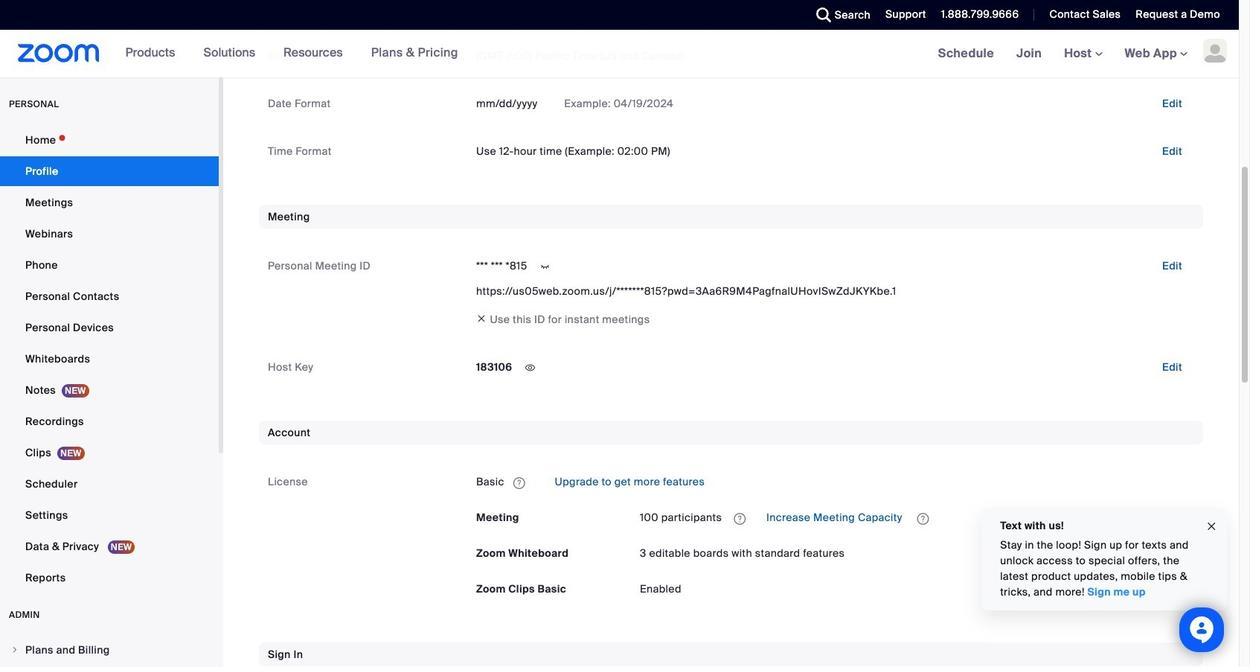 Task type: vqa. For each thing, say whether or not it's contained in the screenshot.
meetings navigation
yes



Task type: locate. For each thing, give the bounding box(es) containing it.
personal menu menu
[[0, 125, 219, 594]]

1 vertical spatial application
[[640, 506, 1195, 530]]

application
[[477, 470, 1195, 494], [640, 506, 1195, 530]]

learn more about your meeting license image
[[730, 512, 751, 525]]

learn more about your license type image
[[512, 478, 527, 488]]

profile picture image
[[1204, 39, 1228, 63]]

menu item
[[0, 636, 219, 664]]

zoom logo image
[[18, 44, 99, 63]]

banner
[[0, 30, 1240, 78]]

product information navigation
[[99, 30, 470, 77]]

meetings navigation
[[928, 30, 1240, 78]]

show personal meeting id image
[[534, 260, 557, 273]]



Task type: describe. For each thing, give the bounding box(es) containing it.
hide host key image
[[519, 361, 542, 375]]

close image
[[1206, 518, 1218, 535]]

right image
[[10, 646, 19, 655]]

0 vertical spatial application
[[477, 470, 1195, 494]]



